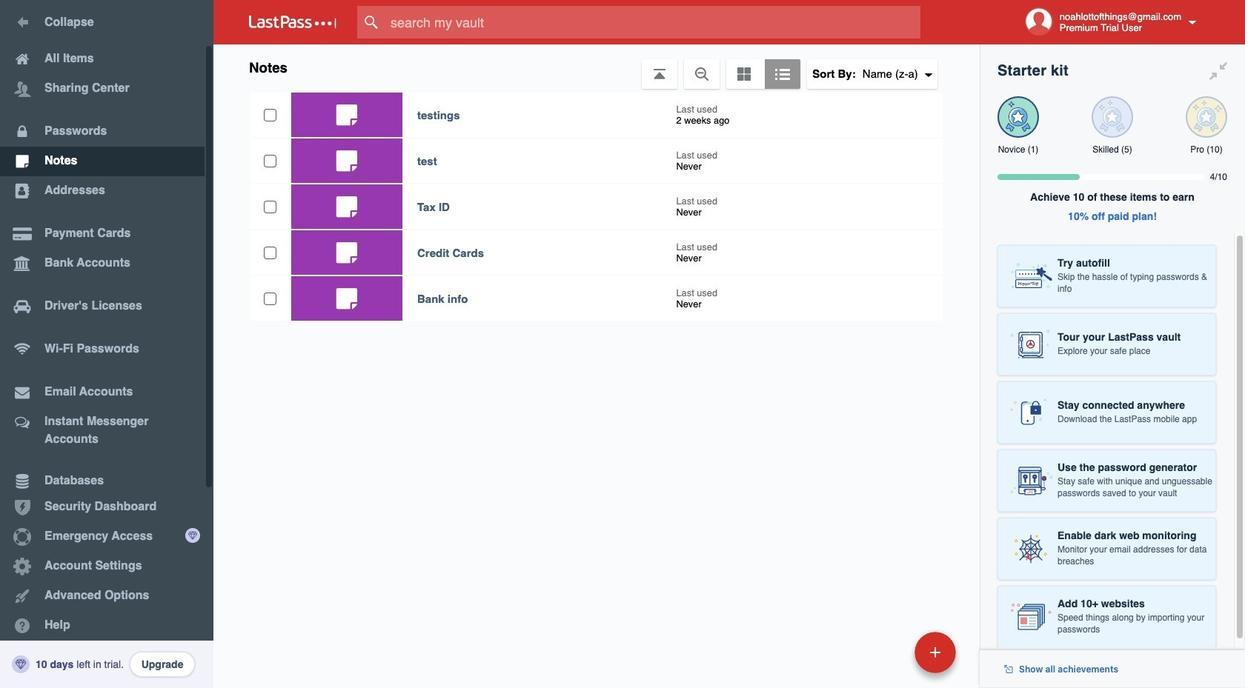 Task type: vqa. For each thing, say whether or not it's contained in the screenshot.
'password field'
no



Task type: describe. For each thing, give the bounding box(es) containing it.
lastpass image
[[249, 16, 337, 29]]

search my vault text field
[[357, 6, 949, 39]]

Search search field
[[357, 6, 949, 39]]

new item navigation
[[813, 628, 965, 689]]

main navigation navigation
[[0, 0, 213, 689]]



Task type: locate. For each thing, give the bounding box(es) containing it.
new item element
[[813, 632, 961, 674]]

vault options navigation
[[213, 44, 980, 89]]



